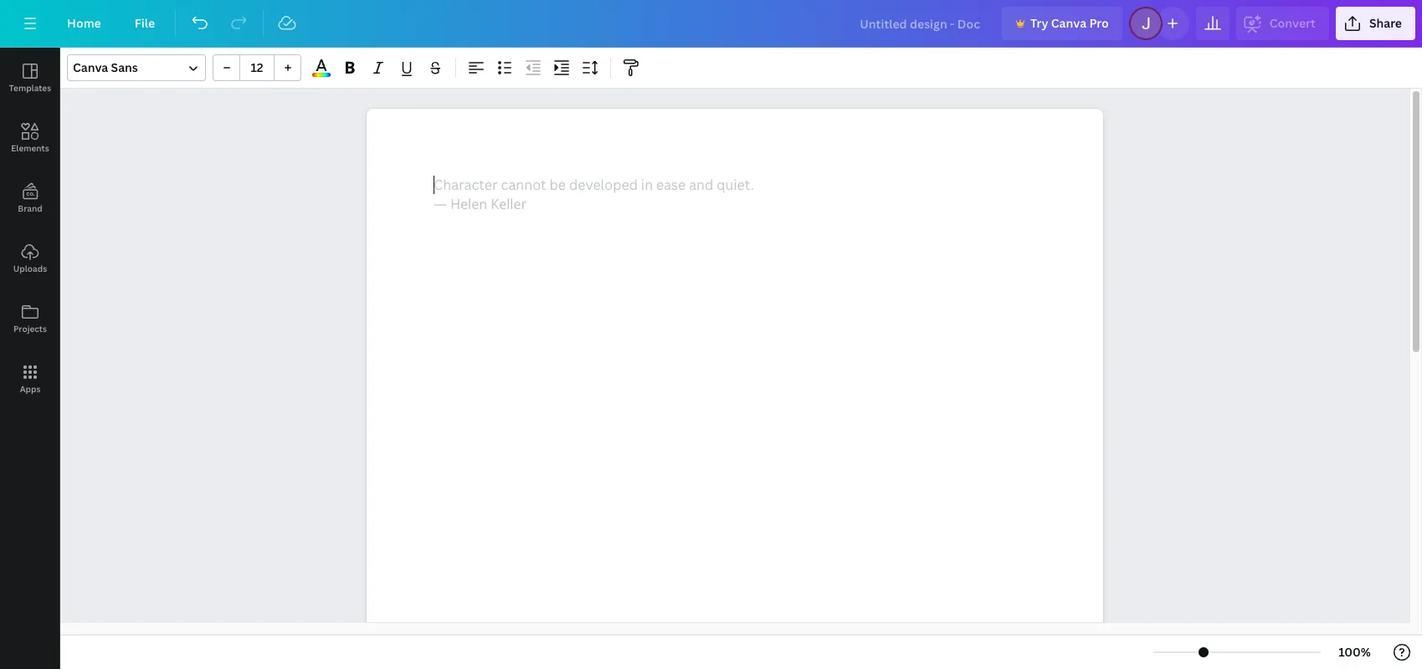 Task type: vqa. For each thing, say whether or not it's contained in the screenshot.
Canva Sans at top
yes



Task type: describe. For each thing, give the bounding box(es) containing it.
side panel tab list
[[0, 48, 60, 409]]

uploads
[[13, 263, 47, 275]]

100%
[[1339, 645, 1371, 661]]

sans
[[111, 59, 138, 75]]

file
[[135, 15, 155, 31]]

pro
[[1090, 15, 1109, 31]]

canva sans button
[[67, 54, 206, 81]]

apps
[[20, 383, 41, 395]]

main menu bar
[[0, 0, 1422, 48]]

color range image
[[312, 73, 331, 77]]

share button
[[1336, 7, 1416, 40]]

canva inside button
[[1051, 15, 1087, 31]]



Task type: locate. For each thing, give the bounding box(es) containing it.
home link
[[54, 7, 115, 40]]

share
[[1370, 15, 1402, 31]]

canva inside dropdown button
[[73, 59, 108, 75]]

0 vertical spatial canva
[[1051, 15, 1087, 31]]

0 horizontal spatial canva
[[73, 59, 108, 75]]

1 horizontal spatial canva
[[1051, 15, 1087, 31]]

group
[[213, 54, 301, 81]]

file button
[[121, 7, 168, 40]]

projects
[[13, 323, 47, 335]]

projects button
[[0, 289, 60, 349]]

apps button
[[0, 349, 60, 409]]

try canva pro
[[1031, 15, 1109, 31]]

canva sans
[[73, 59, 138, 75]]

uploads button
[[0, 229, 60, 289]]

None text field
[[367, 109, 1103, 670]]

elements
[[11, 142, 49, 154]]

100% button
[[1328, 640, 1382, 666]]

try canva pro button
[[1002, 7, 1123, 40]]

canva right try at the top right
[[1051, 15, 1087, 31]]

convert button
[[1236, 7, 1329, 40]]

try
[[1031, 15, 1049, 31]]

templates
[[9, 82, 51, 94]]

brand button
[[0, 168, 60, 229]]

home
[[67, 15, 101, 31]]

templates button
[[0, 48, 60, 108]]

Design title text field
[[847, 7, 995, 40]]

brand
[[18, 203, 42, 214]]

1 vertical spatial canva
[[73, 59, 108, 75]]

– – number field
[[245, 59, 269, 75]]

convert
[[1270, 15, 1316, 31]]

canva left sans
[[73, 59, 108, 75]]

canva
[[1051, 15, 1087, 31], [73, 59, 108, 75]]

elements button
[[0, 108, 60, 168]]



